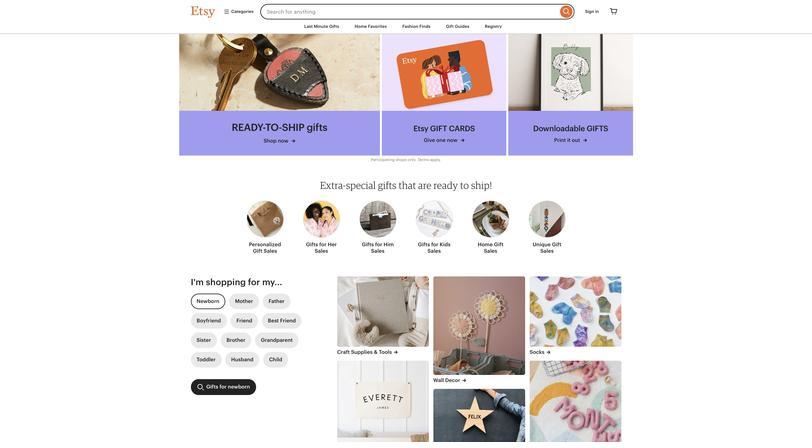 Task type: describe. For each thing, give the bounding box(es) containing it.
personalized
[[249, 242, 281, 248]]

&
[[374, 350, 378, 356]]

to
[[461, 179, 469, 191]]

craft supplies & tools
[[337, 350, 392, 356]]

unique gift sales
[[533, 242, 562, 254]]

menu bar containing last minute gifts
[[179, 19, 633, 34]]

her
[[328, 242, 337, 248]]

0 horizontal spatial gifts
[[307, 122, 328, 133]]

ship
[[282, 122, 305, 133]]

give one now link
[[412, 137, 477, 144]]

sales inside the gifts for kids sales
[[428, 248, 441, 254]]

shopping
[[206, 277, 246, 287]]

wall
[[434, 378, 444, 384]]

home favorites link
[[350, 21, 392, 32]]

out
[[572, 137, 581, 144]]

sister
[[197, 337, 211, 344]]

a black leather key chain guitar pick holder shown personalized with gold imprinted initials. image
[[179, 34, 380, 111]]

ship!
[[471, 179, 492, 191]]

gift for personalized gift sales
[[253, 248, 263, 254]]

baby name flag | canvas flag | nursery name sign | custom name banner | boho nursery decor | d2 image
[[337, 361, 429, 443]]

2 friend from the left
[[280, 318, 296, 324]]

gift cards
[[430, 124, 475, 133]]

gifts for kids sales
[[418, 242, 451, 254]]

socks link
[[530, 349, 622, 357]]

for for him
[[375, 242, 383, 248]]

gifts
[[587, 124, 609, 133]]

brother
[[227, 337, 246, 344]]

only.
[[408, 158, 417, 162]]

sign in
[[586, 9, 599, 14]]

for for newborn
[[220, 384, 227, 390]]

registry link
[[480, 21, 507, 32]]

craft
[[337, 350, 350, 356]]

father
[[269, 298, 285, 305]]

Search for anything text field
[[261, 4, 559, 19]]

home favorites
[[355, 24, 387, 29]]

a custom digital print of a white dog winking featuring the name "buddy" written in a cursive font on the top shown in a black frame. image
[[509, 34, 633, 111]]

are
[[419, 179, 432, 191]]

him
[[384, 242, 394, 248]]

special
[[346, 179, 376, 191]]

ready
[[434, 179, 458, 191]]

my...
[[262, 277, 283, 287]]

best
[[268, 318, 279, 324]]

ready-
[[232, 122, 265, 133]]

baby memory book book | personalized baby book | gender neutral baby gift | baby shower gift | newborn memory book | baby book + photo album image
[[337, 277, 429, 347]]

gifts for newborn link
[[191, 380, 256, 395]]

gifts for newborn
[[207, 384, 250, 390]]

favorites
[[368, 24, 387, 29]]

decor
[[446, 378, 461, 384]]

one
[[437, 137, 446, 144]]

for for kids
[[432, 242, 439, 248]]

last
[[305, 24, 313, 29]]

sign in button
[[581, 6, 604, 18]]

personalised star hanging decoration | nursery mobile | name wall hanging | new baby gift or christening gift | name sign | kids decor image
[[434, 389, 525, 443]]

gifts for gifts for her sales
[[306, 242, 318, 248]]

now inside "link"
[[278, 138, 289, 144]]

wall decor
[[434, 378, 461, 384]]

for left my...
[[248, 277, 260, 287]]

minute
[[314, 24, 328, 29]]

home for home gift sales
[[478, 242, 493, 248]]

downloadable
[[534, 124, 585, 133]]

unique gift sales link
[[529, 197, 566, 257]]

fashion
[[403, 24, 419, 29]]

toddler
[[197, 357, 216, 363]]

wall decor link
[[434, 377, 525, 385]]

home gift sales
[[478, 242, 504, 254]]

print it out link
[[532, 137, 610, 144]]

boyfriend
[[197, 318, 221, 324]]

give
[[424, 137, 435, 144]]

husband
[[231, 357, 254, 363]]

gifts for him sales
[[362, 242, 394, 254]]

in
[[596, 9, 599, 14]]

i'm
[[191, 277, 204, 287]]

for for her
[[320, 242, 327, 248]]

socks
[[530, 350, 545, 356]]

gifts for gifts for kids sales
[[418, 242, 430, 248]]

to-
[[265, 122, 282, 133]]

an orange holiday etsy gift card featuring an illustration of one person exchanging a wrapped gift with another person. image
[[382, 34, 507, 111]]



Task type: vqa. For each thing, say whether or not it's contained in the screenshot.
the bottom of
no



Task type: locate. For each thing, give the bounding box(es) containing it.
1 sales from the left
[[264, 248, 277, 254]]

gifts right ship
[[307, 122, 328, 133]]

finds
[[420, 24, 431, 29]]

shop now
[[264, 138, 290, 144]]

gift inside personalized gift sales
[[253, 248, 263, 254]]

sales inside "unique gift sales"
[[541, 248, 554, 254]]

banner
[[179, 0, 633, 19]]

guides
[[455, 24, 470, 29]]

grandparent
[[261, 337, 293, 344]]

4 sales from the left
[[428, 248, 441, 254]]

gift inside "unique gift sales"
[[552, 242, 562, 248]]

gifts left newborn
[[207, 384, 218, 390]]

sales inside personalized gift sales
[[264, 248, 277, 254]]

gifts left her
[[306, 242, 318, 248]]

terms apply.
[[418, 158, 441, 162]]

for inside "gifts for him sales"
[[375, 242, 383, 248]]

gifts inside "gifts for him sales"
[[362, 242, 374, 248]]

gift guides link
[[442, 21, 475, 32]]

gifts for gifts for newborn
[[207, 384, 218, 390]]

gift
[[446, 24, 454, 29], [494, 242, 504, 248], [552, 242, 562, 248], [253, 248, 263, 254]]

baby monthly and weekly milestone numbers set image
[[530, 361, 622, 443]]

gift guides
[[446, 24, 470, 29]]

gifts for her sales link
[[303, 197, 340, 257]]

friend right best
[[280, 318, 296, 324]]

home inside home gift sales
[[478, 242, 493, 248]]

1 horizontal spatial home
[[478, 242, 493, 248]]

for
[[320, 242, 327, 248], [375, 242, 383, 248], [432, 242, 439, 248], [248, 277, 260, 287], [220, 384, 227, 390]]

2 sales from the left
[[315, 248, 328, 254]]

craft supplies & tools link
[[337, 349, 429, 357]]

for left kids
[[432, 242, 439, 248]]

0 horizontal spatial now
[[278, 138, 289, 144]]

sales inside home gift sales
[[484, 248, 498, 254]]

fashion finds link
[[398, 21, 436, 32]]

shop now link
[[232, 137, 328, 145]]

downloadable gifts
[[534, 124, 609, 133]]

sales
[[264, 248, 277, 254], [315, 248, 328, 254], [371, 248, 385, 254], [428, 248, 441, 254], [484, 248, 498, 254], [541, 248, 554, 254]]

banner containing categories
[[179, 0, 633, 19]]

1 horizontal spatial friend
[[280, 318, 296, 324]]

now
[[447, 137, 458, 144], [278, 138, 289, 144]]

etsy
[[414, 124, 429, 133]]

that
[[399, 179, 416, 191]]

last minute gifts link
[[300, 21, 344, 32]]

best friend
[[268, 318, 296, 324]]

child
[[269, 357, 282, 363]]

home
[[355, 24, 367, 29], [478, 242, 493, 248]]

print
[[555, 137, 566, 144]]

gifts for him sales link
[[360, 197, 397, 257]]

give one now
[[424, 137, 459, 144]]

participating shops only. terms apply.
[[371, 158, 441, 162]]

for left newborn
[[220, 384, 227, 390]]

gift for unique gift sales
[[552, 242, 562, 248]]

now right shop
[[278, 138, 289, 144]]

it
[[568, 137, 571, 144]]

0 horizontal spatial friend
[[237, 318, 253, 324]]

0 vertical spatial home
[[355, 24, 367, 29]]

ready-to-ship gifts
[[232, 122, 328, 133]]

1 horizontal spatial now
[[447, 137, 458, 144]]

gifts left "that"
[[378, 179, 397, 191]]

for inside the gifts for kids sales
[[432, 242, 439, 248]]

registry
[[485, 24, 502, 29]]

1 horizontal spatial gifts
[[378, 179, 397, 191]]

print it out
[[555, 137, 582, 144]]

kids
[[440, 242, 451, 248]]

gifts inside the gifts for kids sales
[[418, 242, 430, 248]]

0 horizontal spatial home
[[355, 24, 367, 29]]

for left him
[[375, 242, 383, 248]]

for inside gifts for newborn link
[[220, 384, 227, 390]]

for inside gifts for her sales
[[320, 242, 327, 248]]

sign
[[586, 9, 595, 14]]

unique
[[533, 242, 551, 248]]

gifts left him
[[362, 242, 374, 248]]

gift inside home gift sales
[[494, 242, 504, 248]]

newborn
[[228, 384, 250, 390]]

fashion finds
[[403, 24, 431, 29]]

supplies
[[351, 350, 373, 356]]

for left her
[[320, 242, 327, 248]]

mother
[[235, 298, 253, 305]]

last minute gifts
[[305, 24, 339, 29]]

extra-
[[320, 179, 346, 191]]

friend down mother
[[237, 318, 253, 324]]

home gift sales link
[[473, 197, 510, 257]]

5 sales from the left
[[484, 248, 498, 254]]

1 vertical spatial home
[[478, 242, 493, 248]]

categories
[[231, 9, 254, 14]]

organic cotton baby socks | hand-dyed | tie dye | baby clothes | baby shower gifts | new baby gift | baby girl clothes | baby boy clothes image
[[530, 277, 622, 347]]

home for home favorites
[[355, 24, 367, 29]]

personalized gift sales
[[249, 242, 281, 254]]

newborn
[[197, 298, 220, 305]]

1 friend from the left
[[237, 318, 253, 324]]

shops
[[396, 158, 407, 162]]

gifts
[[330, 24, 339, 29], [306, 242, 318, 248], [362, 242, 374, 248], [418, 242, 430, 248], [207, 384, 218, 390]]

sales inside gifts for her sales
[[315, 248, 328, 254]]

None search field
[[261, 4, 575, 19]]

tools
[[379, 350, 392, 356]]

3 sales from the left
[[371, 248, 385, 254]]

categories button
[[219, 6, 259, 18]]

i'm shopping for my...
[[191, 277, 283, 287]]

gifts
[[307, 122, 328, 133], [378, 179, 397, 191]]

etsy gift cards
[[414, 124, 475, 133]]

0 vertical spatial gifts
[[307, 122, 328, 133]]

participating
[[371, 158, 395, 162]]

1 vertical spatial gifts
[[378, 179, 397, 191]]

shop
[[264, 138, 277, 144]]

personalized gift sales link
[[247, 197, 284, 257]]

sales inside "gifts for him sales"
[[371, 248, 385, 254]]

gifts right minute
[[330, 24, 339, 29]]

gifts for kids sales link
[[416, 197, 453, 257]]

menu bar
[[179, 19, 633, 34]]

gifts left kids
[[418, 242, 430, 248]]

gifts inside gifts for her sales
[[306, 242, 318, 248]]

gifts for her sales
[[306, 242, 337, 254]]

now right one
[[447, 137, 458, 144]]

gifts for gifts for him sales
[[362, 242, 374, 248]]

gift for home gift sales
[[494, 242, 504, 248]]

large daisy with leaf - rattan flower - children&#39;s wall decor image
[[434, 277, 525, 375]]

6 sales from the left
[[541, 248, 554, 254]]



